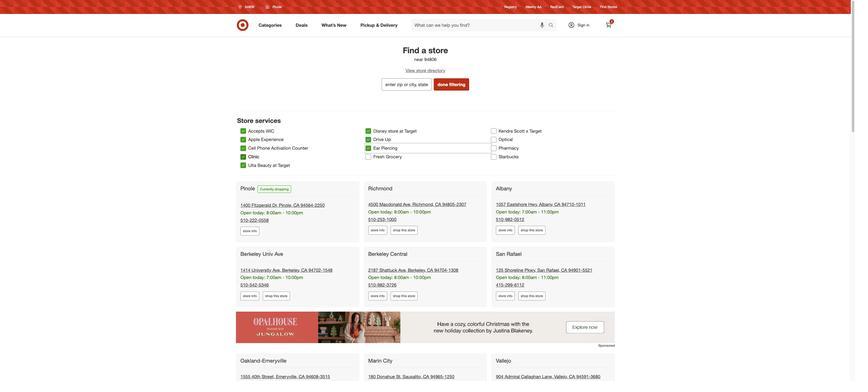 Task type: vqa. For each thing, say whether or not it's contained in the screenshot.


Task type: describe. For each thing, give the bounding box(es) containing it.
94901-
[[569, 267, 583, 273]]

Clinic checkbox
[[241, 154, 246, 160]]

berkeley, for berkeley univ ave
[[282, 267, 300, 273]]

store info for berkeley central
[[371, 294, 385, 298]]

deals link
[[291, 19, 315, 31]]

city
[[383, 357, 393, 364]]

982- for albany
[[505, 217, 515, 222]]

marin city
[[368, 357, 393, 364]]

store down 125 shoreline pkwy, san rafael, ca 94901-5521 open today: 8:00am - 11:00pm 415-299-6112 at the right bottom of page
[[536, 294, 543, 298]]

view
[[406, 68, 415, 73]]

shoreline
[[505, 267, 524, 273]]

510-222-0558 link
[[241, 217, 269, 223]]

find stores link
[[601, 5, 618, 9]]

categories link
[[254, 19, 289, 31]]

store down 4500 macdonald ave, richmond, ca 94805-2307 open today: 8:00am - 10:00pm 510-253-1000
[[408, 228, 415, 232]]

2187 shattuck ave, berkeley, ca 94704-1308 link
[[368, 267, 459, 273]]

vallejo,
[[555, 374, 568, 380]]

1057 eastshore hwy, albany, ca 94710-1011 open today: 7:00am - 11:00pm 510-982-0512
[[496, 202, 586, 222]]

berkeley, for berkeley central
[[408, 267, 426, 273]]

40th
[[252, 374, 261, 380]]

store services
[[237, 116, 281, 124]]

pinole button
[[262, 2, 286, 12]]

shop this store button for albany
[[519, 226, 546, 235]]

415-
[[496, 282, 506, 288]]

macdonald
[[380, 202, 402, 207]]

store down '2187 shattuck ave, berkeley, ca 94704-1308 open today: 8:00am - 10:00pm 510-982-3726'
[[408, 294, 415, 298]]

1000
[[387, 217, 397, 222]]

registry
[[505, 5, 517, 9]]

open inside 125 shoreline pkwy, san rafael, ca 94901-5521 open today: 8:00am - 11:00pm 415-299-6112
[[496, 275, 507, 280]]

Drive Up checkbox
[[366, 137, 371, 142]]

shop this store for berkeley univ ave
[[265, 294, 288, 298]]

state
[[418, 82, 428, 87]]

125
[[496, 267, 504, 273]]

weekly ad
[[526, 5, 542, 9]]

10:00pm for berkeley central
[[414, 275, 431, 280]]

richmond link
[[368, 185, 394, 192]]

94806 inside find a store near 94806
[[425, 57, 437, 62]]

Cell Phone Activation Counter checkbox
[[241, 145, 246, 151]]

find for stores
[[601, 5, 607, 9]]

ave, for berkeley central
[[399, 267, 407, 273]]

shattuck
[[380, 267, 397, 273]]

delivery
[[381, 22, 398, 28]]

ca inside 125 shoreline pkwy, san rafael, ca 94901-5521 open today: 8:00am - 11:00pm 415-299-6112
[[561, 267, 568, 273]]

8:00am for berkeley central
[[394, 275, 409, 280]]

ca for 1414 university ave, berkeley, ca 94702-1548 open today: 7:00am - 10:00pm 510-542-5346
[[301, 267, 307, 273]]

store info link for berkeley central
[[368, 292, 387, 301]]

shop this store button for richmond
[[391, 226, 418, 235]]

disney store at target
[[374, 128, 417, 134]]

or
[[404, 82, 408, 87]]

ear
[[374, 145, 380, 151]]

grocery
[[386, 154, 402, 159]]

fresh grocery
[[374, 154, 402, 159]]

store info for albany
[[499, 228, 513, 232]]

what's new
[[322, 22, 347, 28]]

callaghan
[[521, 374, 541, 380]]

2187
[[368, 267, 378, 273]]

8:00am inside 125 shoreline pkwy, san rafael, ca 94901-5521 open today: 8:00am - 11:00pm 415-299-6112
[[522, 275, 537, 280]]

shop this store for albany
[[521, 228, 543, 232]]

- for berkeley central
[[411, 275, 412, 280]]

125 shoreline pkwy, san rafael, ca 94901-5521 open today: 8:00am - 11:00pm 415-299-6112
[[496, 267, 593, 288]]

2250
[[315, 202, 325, 208]]

richmond
[[368, 185, 393, 191]]

info for berkeley central
[[379, 294, 385, 298]]

advertisement region
[[236, 312, 615, 343]]

store info for richmond
[[371, 228, 385, 232]]

- for berkeley univ ave
[[283, 275, 284, 280]]

donahue
[[377, 374, 395, 380]]

222-
[[250, 217, 259, 223]]

this for richmond
[[402, 228, 407, 232]]

open for berkeley central
[[368, 275, 380, 280]]

94965-
[[431, 374, 445, 380]]

accepts
[[248, 128, 265, 134]]

berkeley central link
[[368, 251, 409, 257]]

1555 40th street, emeryville, ca 94608-3515
[[241, 374, 330, 380]]

94564-
[[301, 202, 315, 208]]

find for a
[[403, 45, 420, 55]]

this for berkeley univ ave
[[274, 294, 279, 298]]

at for beauty
[[273, 163, 277, 168]]

ca for 1400 fitzgerald dr, pinole, ca 94564-2250 open today: 8:00am - 10:00pm 510-222-0558
[[294, 202, 300, 208]]

directory
[[428, 68, 446, 73]]

ad
[[538, 5, 542, 9]]

1548
[[323, 267, 333, 273]]

510- for berkeley univ ave
[[241, 282, 250, 288]]

starbucks
[[499, 154, 519, 159]]

marin city link
[[368, 357, 394, 364]]

10:00pm for pinole
[[286, 210, 303, 215]]

11:00pm inside 1057 eastshore hwy, albany, ca 94710-1011 open today: 7:00am - 11:00pm 510-982-0512
[[541, 209, 559, 215]]

1400 fitzgerald dr, pinole, ca 94564-2250 link
[[241, 202, 325, 208]]

510- for richmond
[[368, 217, 378, 222]]

1414 university ave, berkeley, ca 94702-1548 open today: 7:00am - 10:00pm 510-542-5346
[[241, 267, 333, 288]]

pickup & delivery link
[[356, 19, 405, 31]]

5521
[[583, 267, 593, 273]]

store down 1057 eastshore hwy, albany, ca 94710-1011 open today: 7:00am - 11:00pm 510-982-0512
[[536, 228, 543, 232]]

ave, for richmond
[[403, 202, 412, 207]]

510-253-1000 link
[[368, 217, 397, 222]]

510- for albany
[[496, 217, 506, 222]]

pkwy,
[[525, 267, 536, 273]]

services
[[255, 116, 281, 124]]

richmond,
[[413, 202, 434, 207]]

info for pinole
[[252, 229, 257, 233]]

univ
[[263, 251, 273, 257]]

deals
[[296, 22, 308, 28]]

hwy,
[[529, 202, 538, 207]]

2
[[611, 20, 613, 23]]

10:00pm for berkeley univ ave
[[286, 275, 303, 280]]

fresh
[[374, 154, 385, 159]]

ca for 2187 shattuck ave, berkeley, ca 94704-1308 open today: 8:00am - 10:00pm 510-982-3726
[[427, 267, 433, 273]]

94608-
[[306, 374, 320, 380]]

11:00pm inside 125 shoreline pkwy, san rafael, ca 94901-5521 open today: 8:00am - 11:00pm 415-299-6112
[[541, 275, 559, 280]]

vallejo
[[496, 357, 511, 364]]

Apple Experience checkbox
[[241, 137, 246, 142]]

target for ulta beauty at target
[[278, 163, 290, 168]]

store info link for san rafael
[[496, 292, 515, 301]]

done filtering button
[[434, 78, 469, 91]]

info for albany
[[507, 228, 513, 232]]

filtering
[[450, 82, 466, 87]]

counter
[[292, 145, 308, 151]]

Ear Piercing checkbox
[[366, 145, 371, 151]]

3726
[[387, 282, 397, 288]]

4500
[[368, 202, 378, 207]]

4500 macdonald ave, richmond, ca 94805-2307 link
[[368, 202, 467, 207]]

vallejo link
[[496, 357, 513, 364]]

shop for san rafael
[[521, 294, 529, 298]]

904
[[496, 374, 504, 380]]

store
[[237, 116, 254, 124]]

10:00pm for richmond
[[414, 209, 431, 215]]

6112
[[515, 282, 525, 288]]

1400 fitzgerald dr, pinole, ca 94564-2250 open today: 8:00am - 10:00pm 510-222-0558
[[241, 202, 325, 223]]

sign in link
[[564, 19, 599, 31]]

Ulta Beauty at Target checkbox
[[241, 163, 246, 168]]

today: for berkeley central
[[381, 275, 393, 280]]

sign
[[578, 23, 586, 27]]

san rafael link
[[496, 251, 523, 257]]

at for store
[[400, 128, 404, 134]]

2 link
[[603, 19, 615, 31]]

currently
[[260, 187, 274, 191]]

berkeley univ ave
[[241, 251, 283, 257]]

253-
[[378, 217, 387, 222]]

7:00am for albany
[[522, 209, 537, 215]]

redcard
[[551, 5, 564, 9]]

pinole inside "dropdown button"
[[273, 5, 282, 9]]



Task type: locate. For each thing, give the bounding box(es) containing it.
10:00pm inside '2187 shattuck ave, berkeley, ca 94704-1308 open today: 8:00am - 10:00pm 510-982-3726'
[[414, 275, 431, 280]]

- inside 4500 macdonald ave, richmond, ca 94805-2307 open today: 8:00am - 10:00pm 510-253-1000
[[411, 209, 412, 215]]

store inside find a store near 94806
[[429, 45, 448, 55]]

store info link for richmond
[[368, 226, 387, 235]]

shop this store down "1000"
[[393, 228, 415, 232]]

target circle
[[573, 5, 592, 9]]

info for berkeley univ ave
[[252, 294, 257, 298]]

kendra
[[499, 128, 513, 134]]

0 vertical spatial at
[[400, 128, 404, 134]]

1 horizontal spatial 982-
[[505, 217, 515, 222]]

0 vertical spatial 982-
[[505, 217, 515, 222]]

510- inside '2187 shattuck ave, berkeley, ca 94704-1308 open today: 8:00am - 10:00pm 510-982-3726'
[[368, 282, 378, 288]]

store info for berkeley univ ave
[[243, 294, 257, 298]]

180 donahue st, sausalito, ca 94965-1250 link
[[368, 374, 455, 380]]

0558
[[259, 217, 269, 223]]

open down the 1414
[[241, 275, 252, 280]]

info
[[379, 228, 385, 232], [507, 228, 513, 232], [252, 229, 257, 233], [252, 294, 257, 298], [379, 294, 385, 298], [507, 294, 513, 298]]

1400
[[241, 202, 251, 208]]

1 vertical spatial san
[[538, 267, 545, 273]]

store info link down 542-
[[241, 292, 260, 301]]

8:00am inside 1400 fitzgerald dr, pinole, ca 94564-2250 open today: 8:00am - 10:00pm 510-222-0558
[[267, 210, 281, 215]]

shop for berkeley univ ave
[[265, 294, 273, 298]]

shop this store down 3726
[[393, 294, 415, 298]]

0 vertical spatial 7:00am
[[522, 209, 537, 215]]

10:00pm inside 4500 macdonald ave, richmond, ca 94805-2307 open today: 8:00am - 10:00pm 510-253-1000
[[414, 209, 431, 215]]

982- inside '2187 shattuck ave, berkeley, ca 94704-1308 open today: 8:00am - 10:00pm 510-982-3726'
[[378, 282, 387, 288]]

store info down 253-
[[371, 228, 385, 232]]

Disney store at Target checkbox
[[366, 128, 371, 134]]

94591-
[[577, 374, 591, 380]]

0 vertical spatial 94806
[[245, 5, 254, 9]]

this for san rafael
[[530, 294, 535, 298]]

rafael
[[507, 251, 522, 257]]

ave, inside 4500 macdonald ave, richmond, ca 94805-2307 open today: 8:00am - 10:00pm 510-253-1000
[[403, 202, 412, 207]]

8:00am for richmond
[[394, 209, 409, 215]]

8:00am up "1000"
[[394, 209, 409, 215]]

510- down 1057
[[496, 217, 506, 222]]

ca right vallejo,
[[569, 374, 575, 380]]

emeryville
[[262, 357, 287, 364]]

done filtering
[[438, 82, 466, 87]]

ca inside 1400 fitzgerald dr, pinole, ca 94564-2250 open today: 8:00am - 10:00pm 510-222-0558
[[294, 202, 300, 208]]

san inside 125 shoreline pkwy, san rafael, ca 94901-5521 open today: 8:00am - 11:00pm 415-299-6112
[[538, 267, 545, 273]]

0 horizontal spatial 94806
[[245, 5, 254, 9]]

510-542-5346 link
[[241, 282, 269, 288]]

dr,
[[273, 202, 278, 208]]

10:00pm inside 1400 fitzgerald dr, pinole, ca 94564-2250 open today: 8:00am - 10:00pm 510-222-0558
[[286, 210, 303, 215]]

open for albany
[[496, 209, 507, 215]]

ca left 94608-
[[299, 374, 305, 380]]

Accepts WIC checkbox
[[241, 128, 246, 134]]

open down 1400
[[241, 210, 252, 215]]

university
[[252, 267, 271, 273]]

904 admiral callaghan lane, vallejo, ca 94591-3680
[[496, 374, 601, 380]]

store info for san rafael
[[499, 294, 513, 298]]

ca for 1555 40th street, emeryville, ca 94608-3515
[[299, 374, 305, 380]]

emeryville,
[[276, 374, 298, 380]]

ca for 4500 macdonald ave, richmond, ca 94805-2307 open today: 8:00am - 10:00pm 510-253-1000
[[435, 202, 441, 207]]

enter zip or city, state button
[[382, 78, 432, 91]]

shop down '6112'
[[521, 294, 529, 298]]

7:00am for berkeley univ ave
[[267, 275, 281, 280]]

510- down 4500
[[368, 217, 378, 222]]

target for kendra scott x target
[[530, 128, 542, 134]]

- down 2187 shattuck ave, berkeley, ca 94704-1308 link
[[411, 275, 412, 280]]

1 horizontal spatial 7:00am
[[522, 209, 537, 215]]

94704-
[[435, 267, 449, 273]]

ca right the albany, on the bottom of the page
[[555, 202, 561, 207]]

info for richmond
[[379, 228, 385, 232]]

- for richmond
[[411, 209, 412, 215]]

store down 1414 university ave, berkeley, ca 94702-1548 open today: 7:00am - 10:00pm 510-542-5346
[[280, 294, 288, 298]]

store right a
[[429, 45, 448, 55]]

city,
[[410, 82, 417, 87]]

8:00am inside '2187 shattuck ave, berkeley, ca 94704-1308 open today: 8:00am - 10:00pm 510-982-3726'
[[394, 275, 409, 280]]

store down 222-
[[243, 229, 251, 233]]

berkeley, down ave
[[282, 267, 300, 273]]

store info link down 253-
[[368, 226, 387, 235]]

accepts wic
[[248, 128, 275, 134]]

open for richmond
[[368, 209, 380, 215]]

ca left 94702-
[[301, 267, 307, 273]]

info down 510-982-0512 "link"
[[507, 228, 513, 232]]

2 11:00pm from the top
[[541, 275, 559, 280]]

982- down eastshore
[[505, 217, 515, 222]]

x
[[526, 128, 529, 134]]

510-982-0512 link
[[496, 217, 525, 222]]

ca inside 1414 university ave, berkeley, ca 94702-1548 open today: 7:00am - 10:00pm 510-542-5346
[[301, 267, 307, 273]]

2 berkeley, from the left
[[408, 267, 426, 273]]

0 horizontal spatial berkeley,
[[282, 267, 300, 273]]

ca inside 4500 macdonald ave, richmond, ca 94805-2307 open today: 8:00am - 10:00pm 510-253-1000
[[435, 202, 441, 207]]

this down 1057 eastshore hwy, albany, ca 94710-1011 open today: 7:00am - 11:00pm 510-982-0512
[[530, 228, 535, 232]]

0 horizontal spatial berkeley
[[241, 251, 261, 257]]

find inside find a store near 94806
[[403, 45, 420, 55]]

san
[[496, 251, 506, 257], [538, 267, 545, 273]]

at right beauty
[[273, 163, 277, 168]]

store info link for berkeley univ ave
[[241, 292, 260, 301]]

oakland-
[[241, 357, 262, 364]]

open down 1057
[[496, 209, 507, 215]]

1 vertical spatial find
[[403, 45, 420, 55]]

disney
[[374, 128, 387, 134]]

shop this store button for san rafael
[[519, 292, 546, 301]]

today: inside 1414 university ave, berkeley, ca 94702-1548 open today: 7:00am - 10:00pm 510-542-5346
[[253, 275, 265, 280]]

982- down shattuck
[[378, 282, 387, 288]]

- down 1400 fitzgerald dr, pinole, ca 94564-2250 link
[[283, 210, 284, 215]]

- inside 125 shoreline pkwy, san rafael, ca 94901-5521 open today: 8:00am - 11:00pm 415-299-6112
[[538, 275, 540, 280]]

today: down eastshore
[[509, 209, 521, 215]]

1 horizontal spatial berkeley,
[[408, 267, 426, 273]]

1 vertical spatial at
[[273, 163, 277, 168]]

What can we help you find? suggestions appear below search field
[[411, 19, 550, 31]]

store info link for albany
[[496, 226, 515, 235]]

store inside 'link'
[[417, 68, 427, 73]]

510-982-3726 link
[[368, 282, 397, 288]]

pickup
[[361, 22, 375, 28]]

ave, right shattuck
[[399, 267, 407, 273]]

today: inside 125 shoreline pkwy, san rafael, ca 94901-5521 open today: 8:00am - 11:00pm 415-299-6112
[[509, 275, 521, 280]]

1414
[[241, 267, 251, 273]]

berkeley, inside '2187 shattuck ave, berkeley, ca 94704-1308 open today: 8:00am - 10:00pm 510-982-3726'
[[408, 267, 426, 273]]

180 donahue st, sausalito, ca 94965-1250
[[368, 374, 455, 380]]

shop this store down '0512'
[[521, 228, 543, 232]]

today: down shattuck
[[381, 275, 393, 280]]

store inside group
[[388, 128, 398, 134]]

this for albany
[[530, 228, 535, 232]]

ave, inside '2187 shattuck ave, berkeley, ca 94704-1308 open today: 8:00am - 10:00pm 510-982-3726'
[[399, 267, 407, 273]]

berkeley, left the 94704-
[[408, 267, 426, 273]]

0 horizontal spatial 7:00am
[[267, 275, 281, 280]]

- inside 1400 fitzgerald dr, pinole, ca 94564-2250 open today: 8:00am - 10:00pm 510-222-0558
[[283, 210, 284, 215]]

apple experience
[[248, 137, 284, 142]]

store down '510-982-3726' link
[[371, 294, 379, 298]]

1011
[[576, 202, 586, 207]]

- for pinole
[[283, 210, 284, 215]]

open for berkeley univ ave
[[241, 275, 252, 280]]

982-
[[505, 217, 515, 222], [378, 282, 387, 288]]

ave, left richmond,
[[403, 202, 412, 207]]

1 horizontal spatial berkeley
[[368, 251, 389, 257]]

scott
[[514, 128, 525, 134]]

1 horizontal spatial pinole
[[273, 5, 282, 9]]

berkeley univ ave link
[[241, 251, 284, 257]]

target
[[573, 5, 582, 9], [405, 128, 417, 134], [530, 128, 542, 134], [278, 163, 290, 168]]

3680
[[591, 374, 601, 380]]

open inside 1414 university ave, berkeley, ca 94702-1548 open today: 7:00am - 10:00pm 510-542-5346
[[241, 275, 252, 280]]

view store directory
[[406, 68, 446, 73]]

- for albany
[[538, 209, 540, 215]]

0 horizontal spatial pinole
[[241, 185, 255, 191]]

0 horizontal spatial san
[[496, 251, 506, 257]]

1555
[[241, 374, 251, 380]]

1 vertical spatial 94806
[[425, 57, 437, 62]]

2 berkeley from the left
[[368, 251, 389, 257]]

today: inside '2187 shattuck ave, berkeley, ca 94704-1308 open today: 8:00am - 10:00pm 510-982-3726'
[[381, 275, 393, 280]]

berkeley up 2187
[[368, 251, 389, 257]]

1 vertical spatial 11:00pm
[[541, 275, 559, 280]]

shop this store for berkeley central
[[393, 294, 415, 298]]

982- inside 1057 eastshore hwy, albany, ca 94710-1011 open today: 7:00am - 11:00pm 510-982-0512
[[505, 217, 515, 222]]

1555 40th street, emeryville, ca 94608-3515 link
[[241, 374, 330, 380]]

ave, for berkeley univ ave
[[273, 267, 281, 273]]

982- for berkeley central
[[378, 282, 387, 288]]

1 vertical spatial 7:00am
[[267, 275, 281, 280]]

done
[[438, 82, 448, 87]]

8:00am down dr,
[[267, 210, 281, 215]]

beauty
[[258, 163, 272, 168]]

rafael,
[[547, 267, 560, 273]]

0 horizontal spatial at
[[273, 163, 277, 168]]

7:00am inside 1414 university ave, berkeley, ca 94702-1548 open today: 7:00am - 10:00pm 510-542-5346
[[267, 275, 281, 280]]

ear piercing
[[374, 145, 398, 151]]

this down 1414 university ave, berkeley, ca 94702-1548 open today: 7:00am - 10:00pm 510-542-5346
[[274, 294, 279, 298]]

store services group
[[241, 127, 616, 170]]

10:00pm down 1414 university ave, berkeley, ca 94702-1548 'link'
[[286, 275, 303, 280]]

berkeley for berkeley central
[[368, 251, 389, 257]]

94806 down a
[[425, 57, 437, 62]]

Kendra Scott x Target checkbox
[[491, 128, 497, 134]]

10:00pm inside 1414 university ave, berkeley, ca 94702-1548 open today: 7:00am - 10:00pm 510-542-5346
[[286, 275, 303, 280]]

sausalito,
[[403, 374, 422, 380]]

0512
[[515, 217, 525, 222]]

1 vertical spatial pinole
[[241, 185, 255, 191]]

today: down macdonald
[[381, 209, 393, 215]]

ca inside 1057 eastshore hwy, albany, ca 94710-1011 open today: 7:00am - 11:00pm 510-982-0512
[[555, 202, 561, 207]]

store info link down 299-
[[496, 292, 515, 301]]

shop this store down '6112'
[[521, 294, 543, 298]]

8:00am for pinole
[[267, 210, 281, 215]]

shop down 5346
[[265, 294, 273, 298]]

11:00pm down the albany, on the bottom of the page
[[541, 209, 559, 215]]

510- inside 4500 macdonald ave, richmond, ca 94805-2307 open today: 8:00am - 10:00pm 510-253-1000
[[368, 217, 378, 222]]

street,
[[262, 374, 275, 380]]

1 horizontal spatial at
[[400, 128, 404, 134]]

7:00am
[[522, 209, 537, 215], [267, 275, 281, 280]]

510- for pinole
[[241, 217, 250, 223]]

510- inside 1400 fitzgerald dr, pinole, ca 94564-2250 open today: 8:00am - 10:00pm 510-222-0558
[[241, 217, 250, 223]]

shop for albany
[[521, 228, 529, 232]]

experience
[[261, 137, 284, 142]]

find stores
[[601, 5, 618, 9]]

up
[[385, 137, 391, 142]]

shop this store for san rafael
[[521, 294, 543, 298]]

0 horizontal spatial find
[[403, 45, 420, 55]]

shop down '0512'
[[521, 228, 529, 232]]

berkeley inside 'link'
[[241, 251, 261, 257]]

ulta
[[248, 163, 256, 168]]

Fresh Grocery checkbox
[[366, 154, 371, 160]]

store info link for pinole
[[241, 227, 260, 236]]

this for berkeley central
[[402, 294, 407, 298]]

today: for albany
[[509, 209, 521, 215]]

zip
[[397, 82, 403, 87]]

today: down fitzgerald
[[253, 210, 265, 215]]

store info link down 510-982-0512 "link"
[[496, 226, 515, 235]]

8:00am inside 4500 macdonald ave, richmond, ca 94805-2307 open today: 8:00am - 10:00pm 510-253-1000
[[394, 209, 409, 215]]

shop for richmond
[[393, 228, 401, 232]]

- inside '2187 shattuck ave, berkeley, ca 94704-1308 open today: 8:00am - 10:00pm 510-982-3726'
[[411, 275, 412, 280]]

store down 510-982-0512 "link"
[[499, 228, 506, 232]]

view store directory link
[[231, 67, 621, 74]]

store info link down 222-
[[241, 227, 260, 236]]

san rafael
[[496, 251, 522, 257]]

Starbucks checkbox
[[491, 154, 497, 160]]

510- down the 1414
[[241, 282, 250, 288]]

info for san rafael
[[507, 294, 513, 298]]

ave, right the university
[[273, 267, 281, 273]]

info down 542-
[[252, 294, 257, 298]]

0 vertical spatial find
[[601, 5, 607, 9]]

4500 macdonald ave, richmond, ca 94805-2307 open today: 8:00am - 10:00pm 510-253-1000
[[368, 202, 467, 222]]

ca for 180 donahue st, sausalito, ca 94965-1250
[[423, 374, 429, 380]]

today: for richmond
[[381, 209, 393, 215]]

optical
[[499, 137, 513, 142]]

8:00am down pkwy,
[[522, 275, 537, 280]]

1 vertical spatial 982-
[[378, 282, 387, 288]]

pinole up categories link at top
[[273, 5, 282, 9]]

this down 125 shoreline pkwy, san rafael, ca 94901-5521 open today: 8:00am - 11:00pm 415-299-6112 at the right bottom of page
[[530, 294, 535, 298]]

store info down 222-
[[243, 229, 257, 233]]

510- down 2187
[[368, 282, 378, 288]]

1 berkeley, from the left
[[282, 267, 300, 273]]

san right pkwy,
[[538, 267, 545, 273]]

0 vertical spatial san
[[496, 251, 506, 257]]

ca right rafael,
[[561, 267, 568, 273]]

1 horizontal spatial find
[[601, 5, 607, 9]]

today: inside 4500 macdonald ave, richmond, ca 94805-2307 open today: 8:00am - 10:00pm 510-253-1000
[[381, 209, 393, 215]]

store up up
[[388, 128, 398, 134]]

shop this store down 5346
[[265, 294, 288, 298]]

store right view
[[417, 68, 427, 73]]

shop this store button down "1000"
[[391, 226, 418, 235]]

- down 125 shoreline pkwy, san rafael, ca 94901-5521 link
[[538, 275, 540, 280]]

Pharmacy checkbox
[[491, 145, 497, 151]]

find a store near 94806
[[403, 45, 448, 62]]

1 berkeley from the left
[[241, 251, 261, 257]]

- inside 1057 eastshore hwy, albany, ca 94710-1011 open today: 7:00am - 11:00pm 510-982-0512
[[538, 209, 540, 215]]

shop this store button down 5346
[[263, 292, 290, 301]]

info down 299-
[[507, 294, 513, 298]]

store info for pinole
[[243, 229, 257, 233]]

open inside '2187 shattuck ave, berkeley, ca 94704-1308 open today: 8:00am - 10:00pm 510-982-3726'
[[368, 275, 380, 280]]

today: for pinole
[[253, 210, 265, 215]]

store down 253-
[[371, 228, 379, 232]]

94806 inside dropdown button
[[245, 5, 254, 9]]

info down 222-
[[252, 229, 257, 233]]

1057
[[496, 202, 506, 207]]

shop for berkeley central
[[393, 294, 401, 298]]

store down 415-
[[499, 294, 506, 298]]

this down 4500 macdonald ave, richmond, ca 94805-2307 open today: 8:00am - 10:00pm 510-253-1000
[[402, 228, 407, 232]]

target for disney store at target
[[405, 128, 417, 134]]

ca left 94805- at the right
[[435, 202, 441, 207]]

shop this store for richmond
[[393, 228, 415, 232]]

1 11:00pm from the top
[[541, 209, 559, 215]]

- inside 1414 university ave, berkeley, ca 94702-1548 open today: 7:00am - 10:00pm 510-542-5346
[[283, 275, 284, 280]]

11:00pm
[[541, 209, 559, 215], [541, 275, 559, 280]]

94805-
[[443, 202, 457, 207]]

store down 542-
[[243, 294, 251, 298]]

510- for berkeley central
[[368, 282, 378, 288]]

st,
[[396, 374, 402, 380]]

berkeley, inside 1414 university ave, berkeley, ca 94702-1548 open today: 7:00am - 10:00pm 510-542-5346
[[282, 267, 300, 273]]

circle
[[583, 5, 592, 9]]

1057 eastshore hwy, albany, ca 94710-1011 link
[[496, 202, 586, 207]]

store info link down '510-982-3726' link
[[368, 292, 387, 301]]

at right disney at the left of page
[[400, 128, 404, 134]]

info down 253-
[[379, 228, 385, 232]]

0 horizontal spatial 982-
[[378, 282, 387, 288]]

shop
[[393, 228, 401, 232], [521, 228, 529, 232], [265, 294, 273, 298], [393, 294, 401, 298], [521, 294, 529, 298]]

10:00pm down pinole,
[[286, 210, 303, 215]]

today: down shoreline
[[509, 275, 521, 280]]

store info link
[[368, 226, 387, 235], [496, 226, 515, 235], [241, 227, 260, 236], [241, 292, 260, 301], [368, 292, 387, 301], [496, 292, 515, 301]]

8:00am
[[394, 209, 409, 215], [267, 210, 281, 215], [394, 275, 409, 280], [522, 275, 537, 280]]

albany
[[496, 185, 512, 191]]

open down 4500
[[368, 209, 380, 215]]

ave, inside 1414 university ave, berkeley, ca 94702-1548 open today: 7:00am - 10:00pm 510-542-5346
[[273, 267, 281, 273]]

- down 4500 macdonald ave, richmond, ca 94805-2307 link
[[411, 209, 412, 215]]

open inside 1400 fitzgerald dr, pinole, ca 94564-2250 open today: 8:00am - 10:00pm 510-222-0558
[[241, 210, 252, 215]]

11:00pm down rafael,
[[541, 275, 559, 280]]

7:00am up 5346
[[267, 275, 281, 280]]

this down '2187 shattuck ave, berkeley, ca 94704-1308 open today: 8:00am - 10:00pm 510-982-3726'
[[402, 294, 407, 298]]

Optical checkbox
[[491, 137, 497, 142]]

sign in
[[578, 23, 590, 27]]

open inside 1057 eastshore hwy, albany, ca 94710-1011 open today: 7:00am - 11:00pm 510-982-0512
[[496, 209, 507, 215]]

find up near
[[403, 45, 420, 55]]

today: inside 1400 fitzgerald dr, pinole, ca 94564-2250 open today: 8:00am - 10:00pm 510-222-0558
[[253, 210, 265, 215]]

admiral
[[505, 374, 520, 380]]

0 vertical spatial pinole
[[273, 5, 282, 9]]

- down 1057 eastshore hwy, albany, ca 94710-1011 link
[[538, 209, 540, 215]]

ca left the 94704-
[[427, 267, 433, 273]]

open inside 4500 macdonald ave, richmond, ca 94805-2307 open today: 8:00am - 10:00pm 510-253-1000
[[368, 209, 380, 215]]

shop down 3726
[[393, 294, 401, 298]]

san inside san rafael link
[[496, 251, 506, 257]]

shop this store button for berkeley central
[[391, 292, 418, 301]]

store info down 510-982-0512 "link"
[[499, 228, 513, 232]]

today: inside 1057 eastshore hwy, albany, ca 94710-1011 open today: 7:00am - 11:00pm 510-982-0512
[[509, 209, 521, 215]]

store info down 299-
[[499, 294, 513, 298]]

10:00pm down 2187 shattuck ave, berkeley, ca 94704-1308 link
[[414, 275, 431, 280]]

ca left 94965-
[[423, 374, 429, 380]]

berkeley for berkeley univ ave
[[241, 251, 261, 257]]

510- inside 1057 eastshore hwy, albany, ca 94710-1011 open today: 7:00am - 11:00pm 510-982-0512
[[496, 217, 506, 222]]

shop this store button for berkeley univ ave
[[263, 292, 290, 301]]

ca right pinole,
[[294, 202, 300, 208]]

open up 415-
[[496, 275, 507, 280]]

510- inside 1414 university ave, berkeley, ca 94702-1548 open today: 7:00am - 10:00pm 510-542-5346
[[241, 282, 250, 288]]

8:00am up 3726
[[394, 275, 409, 280]]

ave,
[[403, 202, 412, 207], [273, 267, 281, 273], [399, 267, 407, 273]]

94806 left pinole "dropdown button"
[[245, 5, 254, 9]]

ca inside '2187 shattuck ave, berkeley, ca 94704-1308 open today: 8:00am - 10:00pm 510-982-3726'
[[427, 267, 433, 273]]

open for pinole
[[241, 210, 252, 215]]

shop this store button down 3726
[[391, 292, 418, 301]]

7:00am inside 1057 eastshore hwy, albany, ca 94710-1011 open today: 7:00am - 11:00pm 510-982-0512
[[522, 209, 537, 215]]

904 admiral callaghan lane, vallejo, ca 94591-3680 link
[[496, 374, 601, 380]]

berkeley up the 1414
[[241, 251, 261, 257]]

0 vertical spatial 11:00pm
[[541, 209, 559, 215]]

ca for 1057 eastshore hwy, albany, ca 94710-1011 open today: 7:00am - 11:00pm 510-982-0512
[[555, 202, 561, 207]]

1 horizontal spatial 94806
[[425, 57, 437, 62]]

store info
[[371, 228, 385, 232], [499, 228, 513, 232], [243, 229, 257, 233], [243, 294, 257, 298], [371, 294, 385, 298], [499, 294, 513, 298]]

open down 2187
[[368, 275, 380, 280]]

1 horizontal spatial san
[[538, 267, 545, 273]]

today: for berkeley univ ave
[[253, 275, 265, 280]]

oakland-emeryville
[[241, 357, 287, 364]]



